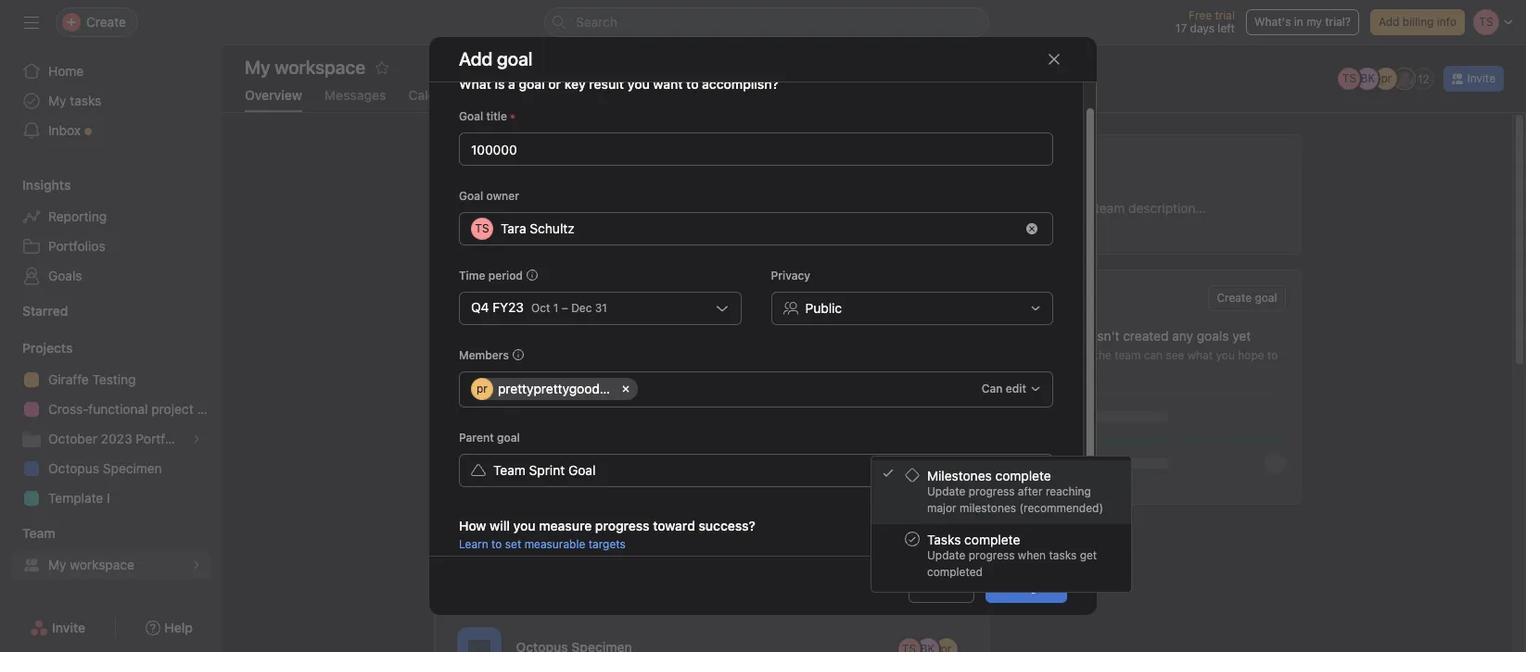 Task type: locate. For each thing, give the bounding box(es) containing it.
2 vertical spatial progress
[[969, 549, 1015, 563]]

progress inside the milestones complete update progress after reaching major milestones (recommended)
[[969, 485, 1015, 499]]

invite button down my workspace
[[18, 612, 98, 645]]

1 horizontal spatial invite button
[[1444, 66, 1504, 92]]

1 horizontal spatial team
[[493, 463, 526, 479]]

days
[[1190, 21, 1215, 35]]

invite for leftmost "invite" button
[[52, 620, 85, 636]]

1 horizontal spatial a
[[1044, 349, 1051, 363]]

1 vertical spatial team
[[1115, 349, 1141, 363]]

1 vertical spatial add
[[1020, 349, 1041, 363]]

tasks
[[70, 93, 101, 108], [1049, 549, 1077, 563]]

tasks down home
[[70, 93, 101, 108]]

goals
[[48, 268, 82, 284], [1020, 287, 1068, 309]]

projects down parent goal
[[449, 465, 518, 487]]

teams element
[[0, 517, 223, 584]]

major
[[927, 502, 957, 516]]

1 horizontal spatial to
[[1268, 349, 1278, 363]]

2 update from the top
[[927, 549, 966, 563]]

2 remove image from the top
[[1026, 466, 1038, 477]]

0 horizontal spatial invite
[[52, 620, 85, 636]]

team up so
[[1049, 328, 1079, 344]]

0 vertical spatial update
[[927, 485, 966, 499]]

goals link
[[11, 261, 211, 291]]

invite down my workspace
[[52, 620, 85, 636]]

you left want
[[628, 76, 650, 92]]

my inside my workspace link
[[48, 557, 66, 573]]

0 vertical spatial project
[[151, 402, 194, 417]]

1 vertical spatial my
[[48, 557, 66, 573]]

q4 fy23 oct 1 – dec 31
[[471, 300, 607, 316]]

1 horizontal spatial invite
[[1467, 71, 1496, 85]]

ts
[[1342, 71, 1357, 85], [475, 222, 489, 236], [902, 586, 916, 599]]

invite
[[1467, 71, 1496, 85], [52, 620, 85, 636]]

0 vertical spatial pr
[[1381, 71, 1392, 85]]

goal left title
[[459, 110, 483, 124]]

1 vertical spatial to
[[492, 538, 502, 552]]

0 vertical spatial goal
[[459, 110, 483, 124]]

invite right 12
[[1467, 71, 1496, 85]]

2 vertical spatial goal
[[568, 463, 596, 479]]

home
[[48, 63, 84, 79]]

1 vertical spatial team
[[22, 526, 55, 542]]

1 horizontal spatial tasks
[[1049, 549, 1077, 563]]

1 vertical spatial tasks
[[1049, 549, 1077, 563]]

progress inside how will you measure progress toward success? learn to set measurable targets
[[595, 519, 650, 534]]

progress inside tasks complete update progress when tasks get completed
[[969, 549, 1015, 563]]

update down tasks
[[927, 549, 966, 563]]

progress for milestones
[[969, 485, 1015, 499]]

0 vertical spatial my
[[48, 93, 66, 108]]

invite button right 12
[[1444, 66, 1504, 92]]

0 vertical spatial remove image
[[1026, 224, 1038, 235]]

0 horizontal spatial team
[[22, 526, 55, 542]]

update up major
[[927, 485, 966, 499]]

1 vertical spatial you
[[1216, 349, 1235, 363]]

1 vertical spatial remove image
[[1026, 466, 1038, 477]]

1 horizontal spatial add
[[1379, 15, 1400, 29]]

team for team
[[22, 526, 55, 542]]

a
[[508, 76, 515, 92], [1044, 349, 1051, 363]]

project up portfolio
[[151, 402, 194, 417]]

1 vertical spatial goal
[[459, 190, 483, 203]]

goal left owner
[[459, 190, 483, 203]]

team inside button
[[493, 463, 526, 479]]

goal right sprint
[[568, 463, 596, 479]]

get
[[1080, 549, 1097, 563]]

what's
[[1255, 15, 1291, 29]]

goal left so
[[1054, 349, 1076, 363]]

1 vertical spatial ts
[[475, 222, 489, 236]]

2 horizontal spatial you
[[1216, 349, 1235, 363]]

1 update from the top
[[927, 485, 966, 499]]

giraffe testing link
[[11, 365, 211, 395]]

you up set
[[513, 519, 536, 534]]

testing
[[92, 372, 136, 388]]

so
[[1079, 349, 1092, 363]]

0 vertical spatial bk
[[1361, 71, 1375, 85]]

1 horizontal spatial pr
[[1381, 71, 1392, 85]]

0 horizontal spatial to
[[492, 538, 502, 552]]

add to starred image
[[375, 60, 389, 75]]

1 vertical spatial invite
[[52, 620, 85, 636]]

0 vertical spatial tasks
[[70, 93, 101, 108]]

a right is
[[508, 76, 515, 92]]

october 2023 portfolio link
[[11, 425, 211, 454]]

0 vertical spatial team
[[1049, 328, 1079, 344]]

plan
[[197, 402, 222, 417]]

to right "hope"
[[1268, 349, 1278, 363]]

my workspace
[[245, 57, 365, 78]]

giraffe testing
[[48, 372, 136, 388]]

left
[[1218, 21, 1235, 35]]

team down template
[[22, 526, 55, 542]]

a inside this team hasn't created any goals yet add a goal so the team can see what you hope to achieve.
[[1044, 349, 1051, 363]]

goal for goal title
[[459, 110, 483, 124]]

complete for tasks complete
[[965, 532, 1020, 548]]

team button
[[0, 525, 55, 543]]

1 vertical spatial a
[[1044, 349, 1051, 363]]

targets
[[589, 538, 626, 552]]

add goal
[[459, 48, 533, 70]]

ts left ja
[[1342, 71, 1357, 85]]

a up achieve.
[[1044, 349, 1051, 363]]

oct
[[531, 302, 550, 316]]

what's in my trial? button
[[1246, 9, 1359, 35]]

project inside "link"
[[151, 402, 194, 417]]

update for tasks
[[927, 549, 966, 563]]

goals up this
[[1020, 287, 1068, 309]]

trial
[[1215, 8, 1235, 22]]

goal right create
[[1255, 291, 1277, 305]]

1 vertical spatial complete
[[965, 532, 1020, 548]]

public button
[[771, 292, 1053, 326]]

bk for ts
[[883, 586, 898, 599]]

giraffe
[[48, 372, 89, 388]]

goal for create goal
[[1255, 291, 1277, 305]]

1 horizontal spatial project
[[546, 529, 588, 544]]

after
[[1018, 485, 1043, 499]]

inbox
[[48, 122, 81, 138]]

calendar
[[408, 87, 464, 103]]

remove image inside "team sprint goal" button
[[1026, 466, 1038, 477]]

to accomplish?
[[686, 76, 779, 92]]

bk left co
[[883, 586, 898, 599]]

projects element
[[0, 332, 223, 517]]

0 vertical spatial invite
[[1467, 71, 1496, 85]]

0 horizontal spatial ts
[[475, 222, 489, 236]]

0 horizontal spatial tasks
[[70, 93, 101, 108]]

update inside the milestones complete update progress after reaching major milestones (recommended)
[[927, 485, 966, 499]]

new project
[[516, 529, 588, 544]]

key
[[565, 76, 586, 92]]

add left billing
[[1379, 15, 1400, 29]]

0 vertical spatial ts
[[1342, 71, 1357, 85]]

remove image for tara schultz
[[1026, 224, 1038, 235]]

to left set
[[492, 538, 502, 552]]

specimen
[[103, 461, 162, 477]]

1 horizontal spatial bk
[[1361, 71, 1375, 85]]

0 vertical spatial progress
[[969, 485, 1015, 499]]

project right new
[[546, 529, 588, 544]]

workspace
[[70, 557, 134, 573]]

pr inside prettyprettygood77@gmail.com cell
[[477, 382, 488, 396]]

projects
[[22, 340, 73, 356], [449, 465, 518, 487]]

free
[[1189, 8, 1212, 22]]

goal inside create goal button
[[1255, 291, 1277, 305]]

what is a goal or key result you want to accomplish?
[[459, 76, 779, 92]]

2 my from the top
[[48, 557, 66, 573]]

track
[[1050, 456, 1076, 470]]

0 horizontal spatial a
[[508, 76, 515, 92]]

progress up targets
[[595, 519, 650, 534]]

title
[[486, 110, 507, 124]]

complete inside tasks complete update progress when tasks get completed
[[965, 532, 1020, 548]]

progress
[[969, 485, 1015, 499], [595, 519, 650, 534], [969, 549, 1015, 563]]

remove image down about us
[[1026, 224, 1038, 235]]

you inside how will you measure progress toward success? learn to set measurable targets
[[513, 519, 536, 534]]

17
[[1176, 21, 1187, 35]]

bk left ja
[[1361, 71, 1375, 85]]

close this dialog image
[[1047, 52, 1062, 67]]

octopus
[[48, 461, 99, 477]]

remove image
[[1026, 224, 1038, 235], [1026, 466, 1038, 477]]

goal for goal owner
[[459, 190, 483, 203]]

0 vertical spatial projects
[[22, 340, 73, 356]]

trial?
[[1325, 15, 1351, 29]]

complete up the after
[[995, 468, 1051, 484]]

tasks inside tasks complete update progress when tasks get completed
[[1049, 549, 1077, 563]]

team inside dropdown button
[[22, 526, 55, 542]]

create goal
[[1217, 291, 1277, 305]]

1 my from the top
[[48, 93, 66, 108]]

goal inside save goal button
[[1030, 578, 1055, 594]]

can
[[1144, 349, 1163, 363]]

my inside my tasks link
[[48, 93, 66, 108]]

1 remove image from the top
[[1026, 224, 1038, 235]]

update inside tasks complete update progress when tasks get completed
[[927, 549, 966, 563]]

0 horizontal spatial team
[[1049, 328, 1079, 344]]

measure
[[539, 519, 592, 534]]

i
[[107, 491, 110, 506]]

search
[[576, 14, 618, 30]]

complete for milestones complete
[[995, 468, 1051, 484]]

project
[[151, 402, 194, 417], [546, 529, 588, 544]]

remove image up the after
[[1026, 466, 1038, 477]]

0 horizontal spatial pr
[[477, 382, 488, 396]]

progress up milestones
[[969, 485, 1015, 499]]

complete inside the milestones complete update progress after reaching major milestones (recommended)
[[995, 468, 1051, 484]]

0 horizontal spatial project
[[151, 402, 194, 417]]

1 horizontal spatial ts
[[902, 586, 916, 599]]

my down team dropdown button
[[48, 557, 66, 573]]

my
[[1307, 15, 1322, 29]]

tasks left the get
[[1049, 549, 1077, 563]]

update for milestones
[[927, 485, 966, 499]]

prettyprettygood77@gmail.com cell
[[471, 379, 688, 401]]

ts left co
[[902, 586, 916, 599]]

bk
[[1361, 71, 1375, 85], [883, 586, 898, 599]]

goal right save
[[1030, 578, 1055, 594]]

progress up save
[[969, 549, 1015, 563]]

my up inbox at left
[[48, 93, 66, 108]]

octopus specimen link
[[11, 454, 211, 484]]

sprint
[[529, 463, 565, 479]]

overview
[[245, 87, 302, 103]]

created
[[1123, 328, 1169, 344]]

0 horizontal spatial goals
[[48, 268, 82, 284]]

0 horizontal spatial projects
[[22, 340, 73, 356]]

2 vertical spatial you
[[513, 519, 536, 534]]

pr down members
[[477, 382, 488, 396]]

team right 'the'
[[1115, 349, 1141, 363]]

1 vertical spatial goals
[[1020, 287, 1068, 309]]

1 vertical spatial pr
[[477, 382, 488, 396]]

my tasks
[[48, 93, 101, 108]]

0 vertical spatial team
[[493, 463, 526, 479]]

1 horizontal spatial projects
[[449, 465, 518, 487]]

0 horizontal spatial add
[[1020, 349, 1041, 363]]

projects up giraffe
[[22, 340, 73, 356]]

required image
[[507, 112, 518, 123]]

goals down portfolios
[[48, 268, 82, 284]]

complete down milestones
[[965, 532, 1020, 548]]

0 horizontal spatial bk
[[883, 586, 898, 599]]

0 vertical spatial add
[[1379, 15, 1400, 29]]

can
[[982, 382, 1003, 396]]

1 vertical spatial progress
[[595, 519, 650, 534]]

goal right parent
[[497, 432, 520, 445]]

1 horizontal spatial you
[[628, 76, 650, 92]]

co
[[921, 586, 934, 599]]

you inside this team hasn't created any goals yet add a goal so the team can see what you hope to achieve.
[[1216, 349, 1235, 363]]

team left sprint
[[493, 463, 526, 479]]

1 vertical spatial update
[[927, 549, 966, 563]]

projects inside dropdown button
[[22, 340, 73, 356]]

1 vertical spatial project
[[546, 529, 588, 544]]

1 vertical spatial invite button
[[18, 612, 98, 645]]

goal for parent goal
[[497, 432, 520, 445]]

0 vertical spatial complete
[[995, 468, 1051, 484]]

0 vertical spatial goals
[[48, 268, 82, 284]]

what
[[459, 76, 491, 92]]

this team hasn't created any goals yet add a goal so the team can see what you hope to achieve.
[[1020, 328, 1278, 380]]

0 horizontal spatial you
[[513, 519, 536, 534]]

1 vertical spatial bk
[[883, 586, 898, 599]]

can edit button
[[973, 377, 1050, 403]]

you down goals
[[1216, 349, 1235, 363]]

0 vertical spatial to
[[1268, 349, 1278, 363]]

add down this
[[1020, 349, 1041, 363]]

global element
[[0, 45, 223, 157]]

goal for save goal
[[1030, 578, 1055, 594]]

what's in my trial?
[[1255, 15, 1351, 29]]

my tasks link
[[11, 86, 211, 116]]

pr left ja
[[1381, 71, 1392, 85]]

1 horizontal spatial team
[[1115, 349, 1141, 363]]

insights element
[[0, 169, 223, 295]]

template i link
[[11, 484, 211, 514]]

ts left tara
[[475, 222, 489, 236]]



Task type: describe. For each thing, give the bounding box(es) containing it.
can edit
[[982, 382, 1026, 396]]

my for my workspace
[[48, 557, 66, 573]]

will
[[490, 519, 510, 534]]

october 2023 portfolio
[[48, 431, 186, 447]]

overview link
[[245, 87, 302, 112]]

9
[[943, 586, 950, 600]]

invite for top "invite" button
[[1467, 71, 1496, 85]]

save
[[997, 578, 1026, 594]]

1 horizontal spatial goals
[[1020, 287, 1068, 309]]

reaching
[[1046, 485, 1091, 499]]

create
[[1217, 291, 1252, 305]]

functional
[[88, 402, 148, 417]]

portfolios link
[[11, 232, 211, 261]]

what
[[1188, 349, 1213, 363]]

(recommended)
[[1019, 502, 1103, 516]]

cross-functional project plan
[[48, 402, 222, 417]]

tasks complete update progress when tasks get completed
[[927, 532, 1097, 580]]

(55%)
[[1080, 456, 1112, 470]]

prettyprettygood77@gmail.com row
[[471, 379, 973, 406]]

goal owner
[[459, 190, 519, 203]]

tara
[[501, 221, 526, 237]]

goals inside insights element
[[48, 268, 82, 284]]

bk for pr
[[1361, 71, 1375, 85]]

messages
[[324, 87, 386, 103]]

0 vertical spatial you
[[628, 76, 650, 92]]

period
[[488, 269, 523, 283]]

info
[[1437, 15, 1457, 29]]

1
[[553, 302, 559, 316]]

search button
[[544, 7, 989, 37]]

public
[[805, 301, 842, 317]]

cross-functional project plan link
[[11, 395, 222, 425]]

0 vertical spatial a
[[508, 76, 515, 92]]

2 vertical spatial ts
[[902, 586, 916, 599]]

template
[[48, 491, 103, 506]]

completed
[[927, 566, 983, 580]]

my workspace link
[[11, 551, 211, 580]]

2023
[[101, 431, 132, 447]]

yet
[[1233, 328, 1251, 344]]

my for my tasks
[[48, 93, 66, 108]]

how will you measure progress toward success? learn to set measurable targets
[[459, 519, 755, 552]]

remove image for team sprint goal
[[1026, 466, 1038, 477]]

team sprint goal button
[[459, 455, 1053, 488]]

progress for tasks
[[969, 549, 1015, 563]]

computer image
[[468, 638, 490, 653]]

Enter goal name text field
[[459, 133, 1053, 166]]

goal inside button
[[568, 463, 596, 479]]

free trial 17 days left
[[1176, 8, 1235, 35]]

0 horizontal spatial invite button
[[18, 612, 98, 645]]

template i
[[48, 491, 110, 506]]

add billing info button
[[1370, 9, 1465, 35]]

cancel
[[921, 578, 962, 594]]

octopus specimen
[[48, 461, 162, 477]]

•
[[1116, 456, 1121, 470]]

reporting
[[48, 209, 107, 224]]

goal inside this team hasn't created any goals yet add a goal so the team can see what you hope to achieve.
[[1054, 349, 1076, 363]]

1 vertical spatial projects
[[449, 465, 518, 487]]

tasks
[[927, 532, 961, 548]]

0 vertical spatial invite button
[[1444, 66, 1504, 92]]

my workspace
[[48, 557, 134, 573]]

time
[[459, 269, 485, 283]]

new
[[516, 529, 543, 544]]

about us
[[1020, 152, 1095, 173]]

add inside button
[[1379, 15, 1400, 29]]

when
[[1018, 549, 1046, 563]]

owner
[[486, 190, 519, 203]]

portfolios
[[48, 238, 105, 254]]

home link
[[11, 57, 211, 86]]

learn
[[459, 538, 488, 552]]

–
[[562, 302, 568, 316]]

add inside this team hasn't created any goals yet add a goal so the team can see what you hope to achieve.
[[1020, 349, 1041, 363]]

milestones complete update progress after reaching major milestones (recommended)
[[927, 468, 1103, 516]]

tara schultz
[[501, 221, 575, 237]]

insights
[[22, 177, 71, 193]]

12
[[1418, 72, 1430, 86]]

team for team sprint goal
[[493, 463, 526, 479]]

ja
[[1399, 71, 1411, 85]]

tasks inside global element
[[70, 93, 101, 108]]

or
[[548, 76, 561, 92]]

members (12)
[[449, 152, 565, 173]]

dec
[[571, 302, 592, 316]]

add billing info
[[1379, 15, 1457, 29]]

inbox link
[[11, 116, 211, 146]]

fy23
[[493, 300, 524, 316]]

hope
[[1238, 349, 1264, 363]]

to inside how will you measure progress toward success? learn to set measurable targets
[[492, 538, 502, 552]]

measurable
[[525, 538, 585, 552]]

search list box
[[544, 7, 989, 37]]

2 horizontal spatial ts
[[1342, 71, 1357, 85]]

cancel button
[[909, 570, 974, 603]]

q4
[[471, 300, 489, 316]]

messages link
[[324, 87, 386, 112]]

members
[[459, 349, 509, 363]]

parent
[[459, 432, 494, 445]]

on track (55%)
[[1032, 456, 1112, 470]]

milestones
[[960, 502, 1016, 516]]

result
[[589, 76, 624, 92]]

set
[[505, 538, 521, 552]]

prettyprettygood77@gmail.com
[[498, 381, 688, 397]]

milestones
[[927, 468, 992, 484]]

goal title
[[459, 110, 507, 124]]

to inside this team hasn't created any goals yet add a goal so the team can see what you hope to achieve.
[[1268, 349, 1278, 363]]

hasn't
[[1083, 328, 1120, 344]]

hide sidebar image
[[24, 15, 39, 30]]

goal left or
[[519, 76, 545, 92]]



Task type: vqa. For each thing, say whether or not it's contained in the screenshot.
the Learn to set measurable targets LINK
yes



